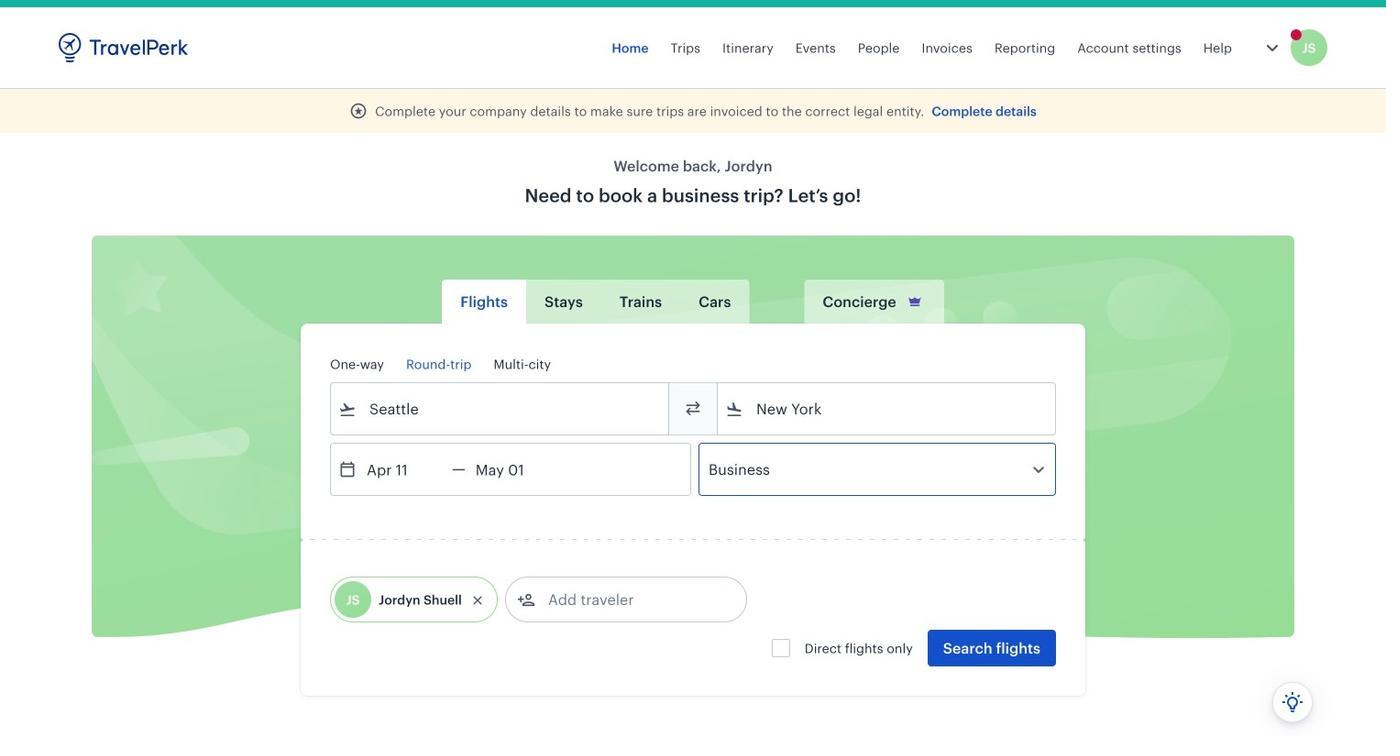 Task type: locate. For each thing, give the bounding box(es) containing it.
Depart text field
[[357, 444, 452, 495]]

To search field
[[744, 394, 1032, 424]]



Task type: vqa. For each thing, say whether or not it's contained in the screenshot.
first Delta Air Lines icon from the bottom of the page
no



Task type: describe. For each thing, give the bounding box(es) containing it.
Return text field
[[466, 444, 561, 495]]

From search field
[[357, 394, 645, 424]]

Add traveler search field
[[535, 585, 726, 614]]



